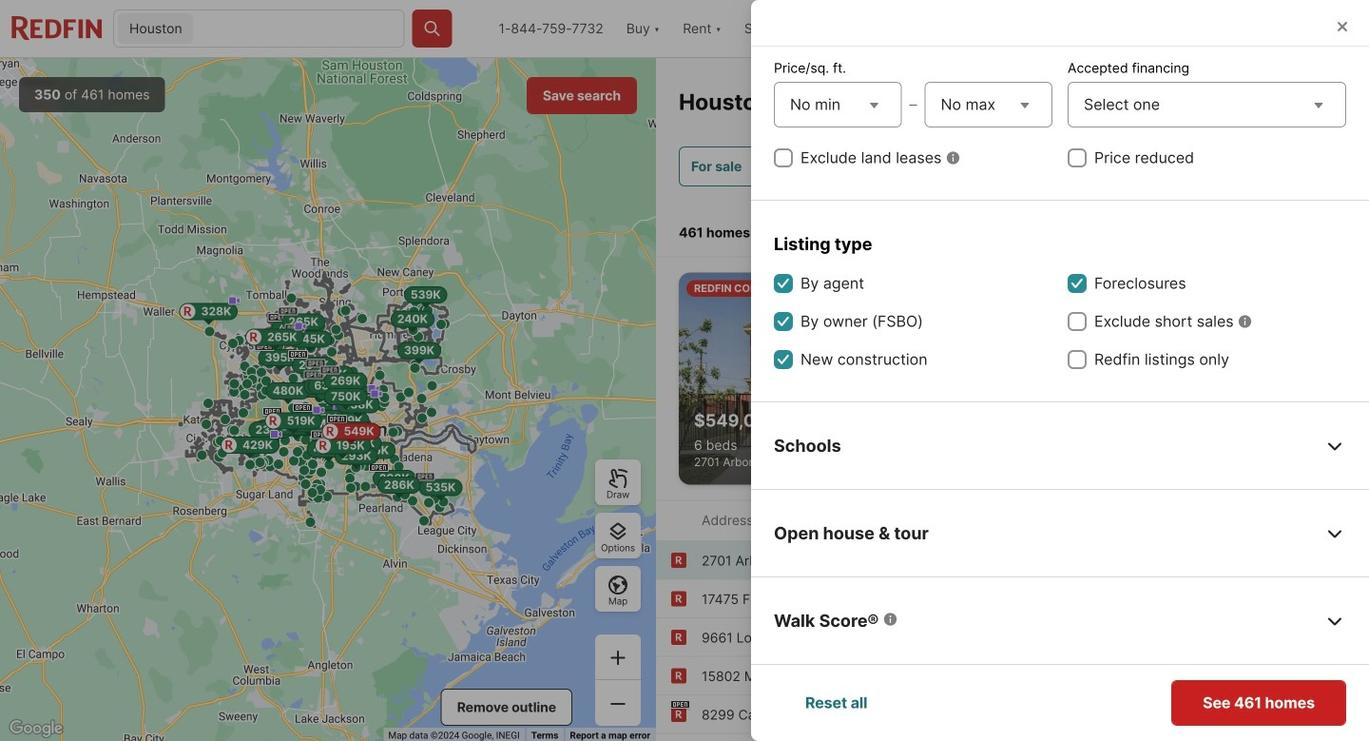 Task type: describe. For each thing, give the bounding box(es) containing it.
select a min and max value element
[[774, 78, 1053, 131]]

map region
[[0, 58, 656, 741]]



Task type: vqa. For each thing, say whether or not it's contained in the screenshot.
dialog
yes



Task type: locate. For each thing, give the bounding box(es) containing it.
None search field
[[198, 10, 404, 49]]

google image
[[5, 716, 68, 741]]

None checkbox
[[1068, 148, 1087, 167], [1068, 274, 1087, 293], [1068, 312, 1087, 331], [774, 350, 793, 369], [1068, 148, 1087, 167], [1068, 274, 1087, 293], [1068, 312, 1087, 331], [774, 350, 793, 369]]

dialog
[[752, 0, 1370, 741]]

None checkbox
[[774, 148, 793, 167], [774, 274, 793, 293], [774, 312, 793, 331], [1068, 350, 1087, 369], [774, 148, 793, 167], [774, 274, 793, 293], [774, 312, 793, 331], [1068, 350, 1087, 369]]

submit search image
[[423, 19, 442, 38]]



